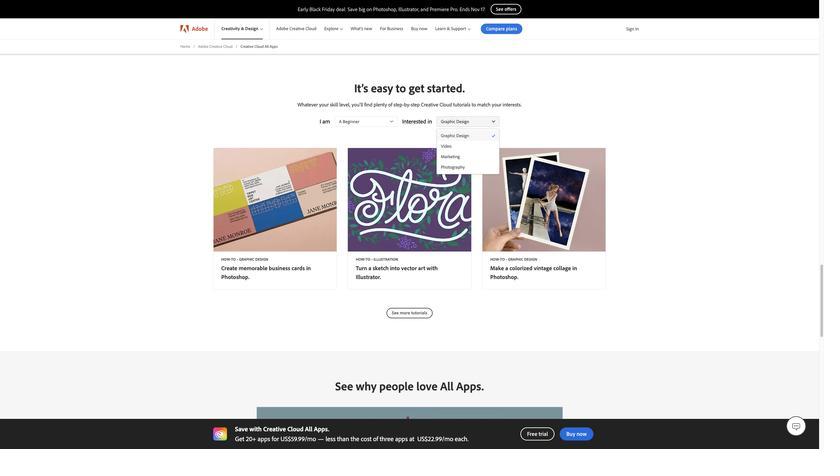 Task type: locate. For each thing, give the bounding box(es) containing it.
1 horizontal spatial now
[[577, 430, 587, 437]]

design up graphic design list box
[[456, 119, 469, 124]]

explore button
[[320, 18, 347, 39]]

0 horizontal spatial now
[[419, 26, 427, 32]]

2 how- from the left
[[356, 257, 366, 262]]

0 vertical spatial buy now
[[411, 26, 427, 32]]

1 horizontal spatial us$
[[417, 435, 428, 443]]

free trial
[[527, 430, 548, 437]]

0 horizontal spatial of
[[373, 435, 378, 443]]

us$ right 'for'
[[281, 435, 291, 443]]

buy
[[411, 26, 418, 32], [566, 430, 575, 437]]

2 horizontal spatial •
[[506, 257, 507, 262]]

creativity & design
[[221, 26, 258, 32]]

photoshop.
[[221, 273, 250, 281], [490, 273, 519, 281]]

in inside how-to • graphic design create memorable business cards in photoshop.
[[306, 264, 311, 272]]

1 horizontal spatial see
[[392, 310, 399, 316]]

1 vertical spatial graphic design
[[441, 133, 469, 138]]

with right art
[[427, 264, 438, 272]]

2 us$ from the left
[[417, 435, 428, 443]]

0 horizontal spatial .
[[297, 435, 298, 443]]

all left apps
[[265, 44, 269, 49]]

• inside how-to • illustration turn a sketch into vector art with illustrator.
[[371, 257, 373, 262]]

1 horizontal spatial save
[[348, 6, 358, 12]]

tutorials
[[453, 101, 471, 108], [411, 310, 427, 316]]

2 horizontal spatial how-
[[490, 257, 500, 262]]

creative up 'for'
[[263, 425, 286, 433]]

how- up create
[[221, 257, 231, 262]]

graphic design
[[441, 119, 469, 124], [441, 133, 469, 138]]

apps left at
[[395, 435, 408, 443]]

1 horizontal spatial &
[[447, 26, 450, 32]]

whatever your skill level, you'll find plenty of step-by-step creative cloud tutorials to match your interests.
[[297, 101, 522, 108]]

1 horizontal spatial buy now link
[[560, 427, 593, 441]]

apps left 'for'
[[258, 435, 270, 443]]

apps. for love
[[456, 379, 484, 393]]

love
[[416, 379, 438, 393]]

photoshop. down make
[[490, 273, 519, 281]]

buy for the right buy now link
[[566, 430, 575, 437]]

nov
[[471, 6, 480, 12]]

of right the cost
[[373, 435, 378, 443]]

3 how- from the left
[[490, 257, 500, 262]]

0 horizontal spatial adobe creative cloud link
[[198, 44, 233, 49]]

a right make
[[505, 264, 508, 272]]

0 vertical spatial graphic design
[[441, 119, 469, 124]]

all inside the 'save with creative cloud all apps. get 20+ apps for us$ 59 . 99 /mo — less than the cost of three apps at us$ 22 . 99 /mo each.'
[[305, 425, 312, 433]]

people
[[379, 379, 414, 393]]

1 us$ from the left
[[281, 435, 291, 443]]

& for creativity
[[241, 26, 244, 32]]

get
[[409, 81, 424, 95]]

0 horizontal spatial in
[[306, 264, 311, 272]]

0 horizontal spatial tutorials
[[411, 310, 427, 316]]

creative right step
[[421, 101, 438, 108]]

1 horizontal spatial /mo
[[442, 435, 453, 443]]

what's
[[351, 26, 363, 32]]

each.
[[455, 435, 469, 443]]

1 horizontal spatial with
[[427, 264, 438, 272]]

0 horizontal spatial apps.
[[314, 425, 329, 433]]

1 99 from the left
[[298, 435, 305, 443]]

cloud
[[306, 26, 317, 32], [223, 44, 233, 49], [254, 44, 264, 49], [440, 101, 452, 108], [287, 425, 304, 433]]

cloud down started.
[[440, 101, 452, 108]]

0 vertical spatial buy
[[411, 26, 418, 32]]

adobe creative cloud down the creativity
[[198, 44, 233, 49]]

. right at
[[434, 435, 435, 443]]

illustrator.
[[356, 273, 381, 281]]

2 horizontal spatial in
[[572, 264, 577, 272]]

for business
[[380, 26, 403, 32]]

cloud up 59
[[287, 425, 304, 433]]

in
[[428, 118, 432, 125], [306, 264, 311, 272], [572, 264, 577, 272]]

with up 20+
[[249, 425, 262, 433]]

& right learn
[[447, 26, 450, 32]]

tutorials up graphic design popup button
[[453, 101, 471, 108]]

graphic design inside popup button
[[441, 119, 469, 124]]

turn
[[356, 264, 367, 272]]

2 graphic design from the top
[[441, 133, 469, 138]]

to up make
[[500, 257, 505, 262]]

1 horizontal spatial how-
[[356, 257, 366, 262]]

1 horizontal spatial a
[[505, 264, 508, 272]]

0 horizontal spatial apps
[[258, 435, 270, 443]]

for
[[380, 26, 386, 32]]

with
[[427, 264, 438, 272], [249, 425, 262, 433]]

see
[[392, 310, 399, 316], [335, 379, 353, 393]]

new
[[364, 26, 372, 32]]

99 right 59
[[298, 435, 305, 443]]

1 vertical spatial of
[[373, 435, 378, 443]]

1 . from the left
[[297, 435, 298, 443]]

graphic design for graphic design list box
[[441, 133, 469, 138]]

0 vertical spatial buy now link
[[407, 18, 431, 39]]

three
[[380, 435, 394, 443]]

less
[[326, 435, 336, 443]]

2 your from the left
[[492, 101, 501, 108]]

1 your from the left
[[319, 101, 329, 108]]

to up turn
[[366, 257, 370, 262]]

whatever
[[297, 101, 318, 108]]

99
[[298, 435, 305, 443], [435, 435, 442, 443]]

design inside list box
[[456, 133, 469, 138]]

to inside how-to • graphic design make a colorized vintage collage in photoshop.
[[500, 257, 505, 262]]

&
[[241, 26, 244, 32], [447, 26, 450, 32]]

adobe left the creativity
[[192, 25, 208, 32]]

how- up turn
[[356, 257, 366, 262]]

0 horizontal spatial /mo
[[305, 435, 316, 443]]

tutorials right "more" on the bottom left
[[411, 310, 427, 316]]

1 vertical spatial now
[[577, 430, 587, 437]]

graphic inside graphic design list box
[[441, 133, 455, 138]]

0 horizontal spatial buy now link
[[407, 18, 431, 39]]

to for turn a sketch into vector art with illustrator.
[[366, 257, 370, 262]]

how- inside how-to • graphic design make a colorized vintage collage in photoshop.
[[490, 257, 500, 262]]

apps
[[258, 435, 270, 443], [395, 435, 408, 443]]

/mo left —
[[305, 435, 316, 443]]

how- inside how-to • illustration turn a sketch into vector art with illustrator.
[[356, 257, 366, 262]]

• for a
[[506, 257, 507, 262]]

image image
[[257, 407, 563, 449]]

how- inside how-to • graphic design create memorable business cards in photoshop.
[[221, 257, 231, 262]]

easy
[[371, 81, 393, 95]]

0 horizontal spatial see
[[335, 379, 353, 393]]

0 horizontal spatial a
[[368, 264, 371, 272]]

2 a from the left
[[505, 264, 508, 272]]

buy now
[[411, 26, 427, 32], [566, 430, 587, 437]]

your
[[319, 101, 329, 108], [492, 101, 501, 108]]

how-to • illustration turn a sketch into vector art with illustrator.
[[356, 257, 438, 281]]

adobe
[[192, 25, 208, 32], [276, 26, 288, 32], [198, 44, 209, 49]]

2 & from the left
[[447, 26, 450, 32]]

0 horizontal spatial •
[[237, 257, 238, 262]]

am
[[322, 118, 330, 125]]

adobe creative cloud
[[276, 26, 317, 32], [198, 44, 233, 49]]

i
[[320, 118, 321, 125]]

photoshop. down create
[[221, 273, 250, 281]]

trial
[[539, 430, 548, 437]]

see left "more" on the bottom left
[[392, 310, 399, 316]]

and
[[421, 6, 429, 12]]

us$
[[281, 435, 291, 443], [417, 435, 428, 443]]

0 vertical spatial see
[[392, 310, 399, 316]]

all up us$59.99 per month per license element
[[305, 425, 312, 433]]

deal:
[[336, 6, 346, 12]]

your left "skill"
[[319, 101, 329, 108]]

step
[[411, 101, 420, 108]]

1 horizontal spatial adobe creative cloud
[[276, 26, 317, 32]]

now for buy now link to the top
[[419, 26, 427, 32]]

how-to • graphic design make a colorized vintage collage in photoshop.
[[490, 257, 577, 281]]

2 horizontal spatial all
[[440, 379, 454, 393]]

1 vertical spatial tutorials
[[411, 310, 427, 316]]

see left why
[[335, 379, 353, 393]]

design inside how-to • graphic design make a colorized vintage collage in photoshop.
[[524, 257, 537, 262]]

adobe creative cloud link down early at the left
[[270, 18, 320, 39]]

now
[[419, 26, 427, 32], [577, 430, 587, 437]]

how- up make
[[490, 257, 500, 262]]

business
[[387, 26, 403, 32]]

apps. inside the 'save with creative cloud all apps. get 20+ apps for us$ 59 . 99 /mo — less than the cost of three apps at us$ 22 . 99 /mo each.'
[[314, 425, 329, 433]]

0 horizontal spatial all
[[265, 44, 269, 49]]

1 horizontal spatial •
[[371, 257, 373, 262]]

99 right 22
[[435, 435, 442, 443]]

graphic design for graphic design popup button
[[441, 119, 469, 124]]

2 photoshop. from the left
[[490, 273, 519, 281]]

home
[[180, 44, 190, 49]]

save inside the 'save with creative cloud all apps. get 20+ apps for us$ 59 . 99 /mo — less than the cost of three apps at us$ 22 . 99 /mo each.'
[[235, 425, 248, 433]]

1 horizontal spatial .
[[434, 435, 435, 443]]

1 horizontal spatial all
[[305, 425, 312, 433]]

•
[[237, 257, 238, 262], [371, 257, 373, 262], [506, 257, 507, 262]]

1 vertical spatial buy now
[[566, 430, 587, 437]]

in right collage
[[572, 264, 577, 272]]

buy for buy now link to the top
[[411, 26, 418, 32]]

save up the get
[[235, 425, 248, 433]]

1 photoshop. from the left
[[221, 273, 250, 281]]

0 vertical spatial adobe creative cloud
[[276, 26, 317, 32]]

adobe creative cloud link down the creativity
[[198, 44, 233, 49]]

what's new link
[[347, 18, 376, 39]]

collage
[[553, 264, 571, 272]]

1 vertical spatial with
[[249, 425, 262, 433]]

• inside how-to • graphic design make a colorized vintage collage in photoshop.
[[506, 257, 507, 262]]

adobe inside "link"
[[192, 25, 208, 32]]

photoshop. inside how-to • graphic design create memorable business cards in photoshop.
[[221, 273, 250, 281]]

illustration
[[374, 257, 398, 262]]

1 a from the left
[[368, 264, 371, 272]]

0 vertical spatial with
[[427, 264, 438, 272]]

0 horizontal spatial adobe creative cloud
[[198, 44, 233, 49]]

1 horizontal spatial apps.
[[456, 379, 484, 393]]

0 vertical spatial adobe creative cloud link
[[270, 18, 320, 39]]

3 • from the left
[[506, 257, 507, 262]]

in right interested
[[428, 118, 432, 125]]

1 vertical spatial buy now link
[[560, 427, 593, 441]]

1 vertical spatial save
[[235, 425, 248, 433]]

0 vertical spatial now
[[419, 26, 427, 32]]

a right turn
[[368, 264, 371, 272]]

with inside how-to • illustration turn a sketch into vector art with illustrator.
[[427, 264, 438, 272]]

all right "love"
[[440, 379, 454, 393]]

how- for turn a sketch into vector art with illustrator.
[[356, 257, 366, 262]]

find
[[364, 101, 372, 108]]

1 vertical spatial buy
[[566, 430, 575, 437]]

cloud down the black
[[306, 26, 317, 32]]

a
[[368, 264, 371, 272], [505, 264, 508, 272]]

. right 'for'
[[297, 435, 298, 443]]

video
[[441, 143, 452, 149]]

to inside how-to • graphic design create memorable business cards in photoshop.
[[231, 257, 236, 262]]

to up create
[[231, 257, 236, 262]]

0 vertical spatial tutorials
[[453, 101, 471, 108]]

design up memorable
[[255, 257, 268, 262]]

1 horizontal spatial buy
[[566, 430, 575, 437]]

graphic inside how-to • graphic design make a colorized vintage collage in photoshop.
[[508, 257, 523, 262]]

graphic inside how-to • graphic design create memorable business cards in photoshop.
[[239, 257, 254, 262]]

photography
[[441, 164, 465, 170]]

0 horizontal spatial with
[[249, 425, 262, 433]]

0 horizontal spatial your
[[319, 101, 329, 108]]

0 horizontal spatial &
[[241, 26, 244, 32]]

& inside popup button
[[241, 26, 244, 32]]

1 horizontal spatial adobe creative cloud link
[[270, 18, 320, 39]]

& right the creativity
[[241, 26, 244, 32]]

1 horizontal spatial photoshop.
[[490, 273, 519, 281]]

see for see more tutorials
[[392, 310, 399, 316]]

design up colorized
[[524, 257, 537, 262]]

design up creative cloud all apps
[[245, 26, 258, 32]]

1 horizontal spatial of
[[388, 101, 392, 108]]

creative down the creativity
[[209, 44, 222, 49]]

design
[[245, 26, 258, 32], [456, 119, 469, 124], [456, 133, 469, 138], [255, 257, 268, 262], [524, 257, 537, 262]]

0 vertical spatial apps.
[[456, 379, 484, 393]]

1 vertical spatial see
[[335, 379, 353, 393]]

creative
[[289, 26, 305, 32], [209, 44, 222, 49], [241, 44, 254, 49], [421, 101, 438, 108], [263, 425, 286, 433]]

to inside how-to • illustration turn a sketch into vector art with illustrator.
[[366, 257, 370, 262]]

save left big
[[348, 6, 358, 12]]

1 graphic design from the top
[[441, 119, 469, 124]]

photoshop. inside how-to • graphic design make a colorized vintage collage in photoshop.
[[490, 273, 519, 281]]

a
[[339, 119, 342, 124]]

1 vertical spatial all
[[440, 379, 454, 393]]

2 • from the left
[[371, 257, 373, 262]]

/mo left each.
[[442, 435, 453, 443]]

0 horizontal spatial photoshop.
[[221, 273, 250, 281]]

see inside see more tutorials link
[[392, 310, 399, 316]]

creative down creativity & design popup button
[[241, 44, 254, 49]]

to
[[396, 81, 406, 95], [472, 101, 476, 108], [231, 257, 236, 262], [366, 257, 370, 262], [500, 257, 505, 262]]

0 horizontal spatial us$
[[281, 435, 291, 443]]

adobe link
[[174, 18, 215, 39]]

1 horizontal spatial your
[[492, 101, 501, 108]]

• inside how-to • graphic design create memorable business cards in photoshop.
[[237, 257, 238, 262]]

us$ right at
[[417, 435, 428, 443]]

of inside the 'save with creative cloud all apps. get 20+ apps for us$ 59 . 99 /mo — less than the cost of three apps at us$ 22 . 99 /mo each.'
[[373, 435, 378, 443]]

sketch
[[373, 264, 389, 272]]

save with creative cloud all apps. get 20+ apps for us$ 59 . 99 /mo — less than the cost of three apps at us$ 22 . 99 /mo each.
[[235, 425, 469, 443]]

design down graphic design popup button
[[456, 133, 469, 138]]

plenty
[[374, 101, 387, 108]]

apps
[[270, 44, 278, 49]]

buy right trial
[[566, 430, 575, 437]]

beginner
[[343, 119, 359, 124]]

1 vertical spatial apps.
[[314, 425, 329, 433]]

1 how- from the left
[[221, 257, 231, 262]]

all for save with creative cloud all apps. get 20+ apps for us$ 59 . 99 /mo — less than the cost of three apps at us$ 22 . 99 /mo each.
[[305, 425, 312, 433]]

to for create memorable business cards in photoshop.
[[231, 257, 236, 262]]

adobe creative cloud down early at the left
[[276, 26, 317, 32]]

1 horizontal spatial apps
[[395, 435, 408, 443]]

0 horizontal spatial 99
[[298, 435, 305, 443]]

2 vertical spatial all
[[305, 425, 312, 433]]

1 horizontal spatial tutorials
[[453, 101, 471, 108]]

in right cards
[[306, 264, 311, 272]]

1 • from the left
[[237, 257, 238, 262]]

& inside dropdown button
[[447, 26, 450, 32]]

0 horizontal spatial buy
[[411, 26, 418, 32]]

your right match
[[492, 101, 501, 108]]

design inside how-to • graphic design create memorable business cards in photoshop.
[[255, 257, 268, 262]]

0 horizontal spatial how-
[[221, 257, 231, 262]]

adobe up apps
[[276, 26, 288, 32]]

started.
[[427, 81, 465, 95]]

how- for create memorable business cards in photoshop.
[[221, 257, 231, 262]]

1 horizontal spatial buy now
[[566, 430, 587, 437]]

graphic design inside list box
[[441, 133, 469, 138]]

1 apps from the left
[[258, 435, 270, 443]]

of left step-
[[388, 101, 392, 108]]

1 horizontal spatial 99
[[435, 435, 442, 443]]

buy right the business
[[411, 26, 418, 32]]

1 & from the left
[[241, 26, 244, 32]]

1 vertical spatial adobe creative cloud link
[[198, 44, 233, 49]]

0 horizontal spatial save
[[235, 425, 248, 433]]

sign
[[626, 26, 634, 32]]

0 vertical spatial save
[[348, 6, 358, 12]]



Task type: vqa. For each thing, say whether or not it's contained in the screenshot.


Task type: describe. For each thing, give the bounding box(es) containing it.
0 vertical spatial all
[[265, 44, 269, 49]]

0 horizontal spatial buy now
[[411, 26, 427, 32]]

creative cloud all apps
[[241, 44, 278, 49]]

get
[[235, 435, 244, 443]]

more
[[400, 310, 410, 316]]

vector
[[401, 264, 417, 272]]

see why people love all apps.
[[335, 379, 484, 393]]

match
[[477, 101, 491, 108]]

interested in
[[402, 118, 432, 125]]

a inside how-to • illustration turn a sketch into vector art with illustrator.
[[368, 264, 371, 272]]

adobe right the "home"
[[198, 44, 209, 49]]

interested
[[402, 118, 426, 125]]

1 vertical spatial adobe creative cloud
[[198, 44, 233, 49]]

• for memorable
[[237, 257, 238, 262]]

substance 3d painter image
[[213, 427, 227, 441]]

i am
[[320, 118, 330, 125]]

on
[[366, 6, 372, 12]]

what's new
[[351, 26, 372, 32]]

us$59.99 per month per license element
[[281, 435, 316, 443]]

premiere
[[430, 6, 449, 12]]

1 /mo from the left
[[305, 435, 316, 443]]

support
[[451, 26, 466, 32]]

colorized
[[510, 264, 533, 272]]

creative down early at the left
[[289, 26, 305, 32]]

to left match
[[472, 101, 476, 108]]

all for see why people love all apps.
[[440, 379, 454, 393]]

design inside popup button
[[456, 119, 469, 124]]

2 /mo from the left
[[442, 435, 453, 443]]

the
[[351, 435, 359, 443]]

why
[[356, 379, 377, 393]]

early black friday deal: save big on photoshop, illustrator, and premiere pro. ends nov 17.
[[298, 6, 486, 12]]

into
[[390, 264, 400, 272]]

design inside popup button
[[245, 26, 258, 32]]

to for make a colorized vintage collage in photoshop.
[[500, 257, 505, 262]]

cloud inside the 'save with creative cloud all apps. get 20+ apps for us$ 59 . 99 /mo — less than the cost of three apps at us$ 22 . 99 /mo each.'
[[287, 425, 304, 433]]

learn & support
[[435, 26, 466, 32]]

home link
[[180, 44, 190, 49]]

2 apps from the left
[[395, 435, 408, 443]]

17.
[[481, 6, 486, 12]]

creative inside the 'save with creative cloud all apps. get 20+ apps for us$ 59 . 99 /mo — less than the cost of three apps at us$ 22 . 99 /mo each.'
[[263, 425, 286, 433]]

graphic inside graphic design popup button
[[441, 119, 455, 124]]

step-
[[394, 101, 404, 108]]

to left get
[[396, 81, 406, 95]]

ends
[[460, 6, 470, 12]]

—
[[318, 435, 324, 443]]

level,
[[339, 101, 350, 108]]

2 . from the left
[[434, 435, 435, 443]]

you'll
[[352, 101, 363, 108]]

cloud down the creativity
[[223, 44, 233, 49]]

marketing
[[441, 154, 460, 160]]

creativity
[[221, 26, 240, 32]]

black
[[310, 6, 321, 12]]

memorable
[[239, 264, 268, 272]]

• for sketch
[[371, 257, 373, 262]]

with inside the 'save with creative cloud all apps. get 20+ apps for us$ 59 . 99 /mo — less than the cost of three apps at us$ 22 . 99 /mo each.'
[[249, 425, 262, 433]]

for business link
[[376, 18, 407, 39]]

a beginner
[[339, 119, 359, 124]]

vintage
[[534, 264, 552, 272]]

1 horizontal spatial in
[[428, 118, 432, 125]]

at
[[409, 435, 414, 443]]

us$22.99 per month per license element
[[417, 435, 453, 443]]

how- for make a colorized vintage collage in photoshop.
[[490, 257, 500, 262]]

photoshop,
[[373, 6, 397, 12]]

how-to • graphic design create memorable business cards in photoshop.
[[221, 257, 311, 281]]

& for learn
[[447, 26, 450, 32]]

cloud left apps
[[254, 44, 264, 49]]

22
[[428, 435, 434, 443]]

2 99 from the left
[[435, 435, 442, 443]]

skill
[[330, 101, 338, 108]]

art
[[418, 264, 425, 272]]

it's easy to get started.
[[354, 81, 465, 95]]

graphic design button
[[437, 116, 500, 127]]

apps. for cloud
[[314, 425, 329, 433]]

learn & support button
[[431, 18, 474, 39]]

graphic design list box
[[437, 130, 499, 172]]

now for the right buy now link
[[577, 430, 587, 437]]

sign in button
[[625, 23, 640, 34]]

early
[[298, 6, 308, 12]]

cost
[[361, 435, 372, 443]]

than
[[337, 435, 349, 443]]

make
[[490, 264, 504, 272]]

0 vertical spatial of
[[388, 101, 392, 108]]

friday
[[322, 6, 335, 12]]

pro.
[[450, 6, 458, 12]]

free trial link
[[521, 427, 555, 441]]

cards
[[292, 264, 305, 272]]

in inside how-to • graphic design make a colorized vintage collage in photoshop.
[[572, 264, 577, 272]]

20+
[[246, 435, 256, 443]]

in
[[635, 26, 639, 32]]

for
[[272, 435, 279, 443]]

business
[[269, 264, 290, 272]]

59
[[291, 435, 297, 443]]

free
[[527, 430, 537, 437]]

explore
[[324, 26, 338, 32]]

see more tutorials link
[[387, 308, 433, 318]]

illustrator,
[[398, 6, 419, 12]]

learn
[[435, 26, 446, 32]]

see for see why people love all apps.
[[335, 379, 353, 393]]

creativity & design button
[[215, 18, 269, 39]]

a inside how-to • graphic design make a colorized vintage collage in photoshop.
[[505, 264, 508, 272]]

big
[[359, 6, 365, 12]]

create
[[221, 264, 237, 272]]

sign in
[[626, 26, 639, 32]]

a beginner button
[[335, 116, 398, 127]]

by-
[[404, 101, 411, 108]]

it's
[[354, 81, 368, 95]]

interests.
[[503, 101, 522, 108]]



